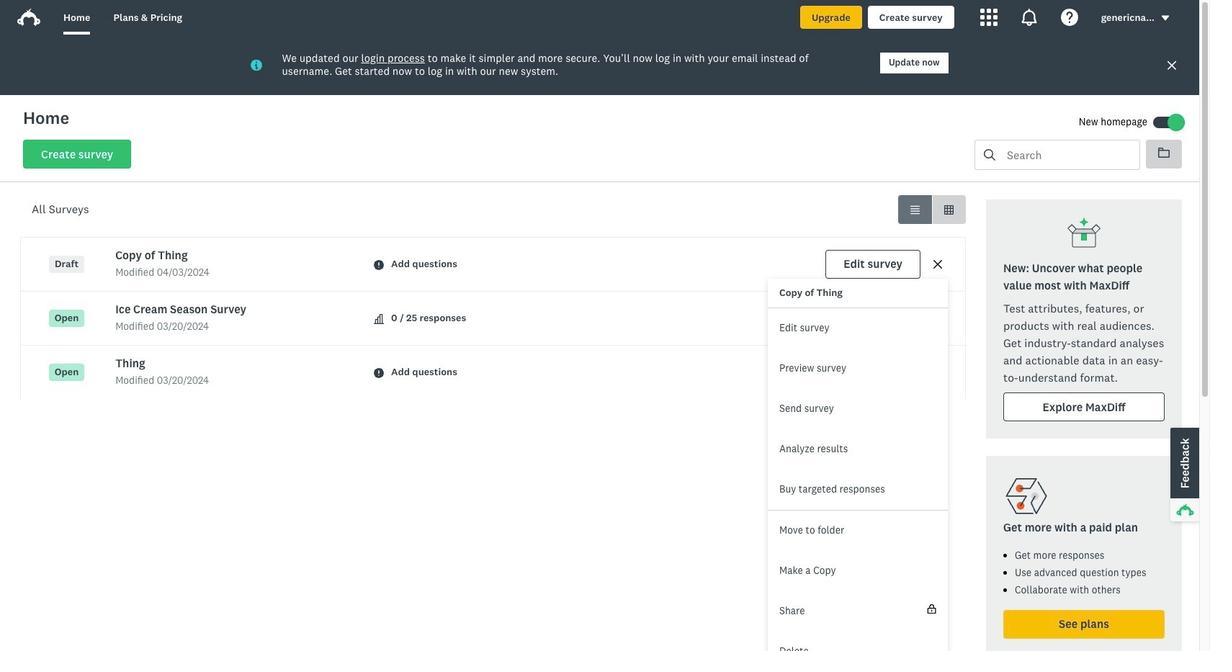 Task type: vqa. For each thing, say whether or not it's contained in the screenshot.
DROPDOWN ARROW image
no



Task type: describe. For each thing, give the bounding box(es) containing it.
1 this is a paid feature image from the left
[[927, 605, 937, 614]]

2 this is a paid feature image from the left
[[928, 605, 936, 614]]

2 warning image from the top
[[374, 368, 384, 378]]

response based pricing icon image
[[1004, 474, 1050, 520]]

x image
[[1167, 59, 1178, 71]]

help icon image
[[1061, 9, 1079, 26]]

max diff icon image
[[1067, 217, 1102, 252]]



Task type: locate. For each thing, give the bounding box(es) containing it.
dropdown arrow icon image
[[1161, 13, 1171, 23], [1162, 16, 1170, 21]]

search image
[[985, 149, 996, 161], [985, 149, 996, 161]]

menu
[[768, 279, 948, 652]]

1 folders image from the top
[[1159, 147, 1170, 159]]

close menu image
[[933, 259, 944, 270], [934, 260, 943, 269]]

group
[[899, 195, 967, 224]]

response count image
[[374, 314, 384, 324], [374, 314, 384, 324]]

folders image
[[1159, 147, 1170, 159], [1159, 148, 1170, 158]]

1 warning image from the top
[[374, 260, 384, 270]]

0 vertical spatial warning image
[[374, 260, 384, 270]]

this is a paid feature image
[[927, 605, 937, 614], [928, 605, 936, 614]]

1 vertical spatial warning image
[[374, 368, 384, 378]]

2 folders image from the top
[[1159, 148, 1170, 158]]

warning image
[[374, 260, 384, 270], [374, 368, 384, 378]]

brand logo image
[[17, 6, 40, 29], [17, 9, 40, 26]]

Search text field
[[996, 141, 1140, 169]]

2 brand logo image from the top
[[17, 9, 40, 26]]

1 brand logo image from the top
[[17, 6, 40, 29]]

notification center icon image
[[1021, 9, 1038, 26]]

products icon image
[[981, 9, 998, 26], [981, 9, 998, 26]]



